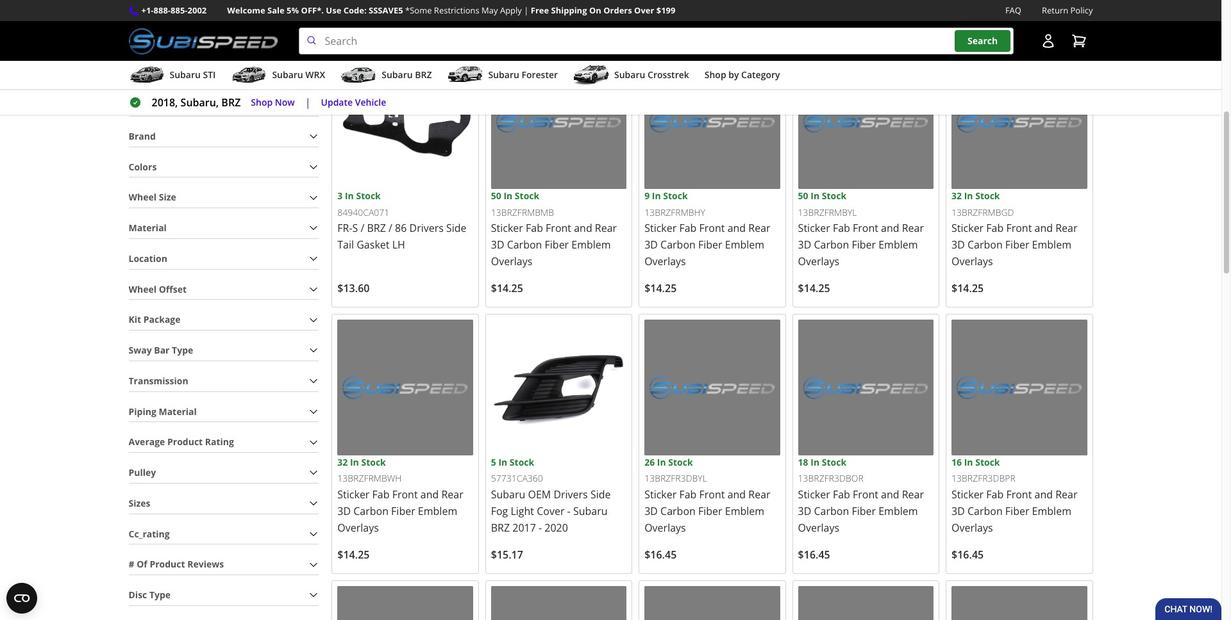 Task type: vqa. For each thing, say whether or not it's contained in the screenshot.
"Front" within 32 In Stock 13BRZFRMBWH Sticker Fab Front and Rear 3D Carbon Fiber Emblem Overlays
yes



Task type: describe. For each thing, give the bounding box(es) containing it.
stock for 3 in stock 84940ca071 fr-s / brz / 86 drivers side tail gasket lh
[[356, 190, 381, 202]]

update
[[321, 96, 353, 108]]

5
[[491, 457, 496, 469]]

$14.25 for 9 in stock 13brzfrmbhy sticker fab front and rear 3d carbon fiber emblem overlays
[[645, 282, 677, 296]]

shop now link
[[251, 95, 295, 110]]

fiber for 32 in stock 13brzfrmbgd sticker fab front and rear 3d carbon fiber emblem overlays
[[1006, 238, 1030, 252]]

fog
[[491, 505, 508, 519]]

rear for 50 in stock 13brzfrmbyl sticker fab front and rear 3d carbon fiber emblem overlays
[[902, 222, 924, 236]]

fr-
[[338, 222, 353, 236]]

emblem for 32 in stock 13brzfrmbgd sticker fab front and rear 3d carbon fiber emblem overlays
[[1033, 238, 1072, 252]]

sticker for 16 in stock 13brzfr3dbpr sticker fab front and rear 3d carbon fiber emblem overlays
[[952, 488, 984, 502]]

overlays for 16 in stock 13brzfr3dbpr sticker fab front and rear 3d carbon fiber emblem overlays
[[952, 521, 993, 535]]

26 in stock 13brzfr3dbyl sticker fab front and rear 3d carbon fiber emblem overlays
[[645, 457, 771, 535]]

only
[[332, 25, 352, 37]]

subaru for subaru crosstrek
[[615, 69, 646, 81]]

and for 32 in stock 13brzfrmbwh sticker fab front and rear 3d carbon fiber emblem overlays
[[421, 488, 439, 502]]

carbon for 50 in stock 13brzfrmbyl sticker fab front and rear 3d carbon fiber emblem overlays
[[814, 238, 849, 252]]

13brzfr3dbor
[[798, 473, 864, 485]]

faq link
[[1006, 4, 1022, 17]]

subaru crosstrek button
[[573, 64, 689, 89]]

carbon for 26 in stock 13brzfr3dbyl sticker fab front and rear 3d carbon fiber emblem overlays
[[661, 505, 696, 519]]

max
[[209, 61, 228, 73]]

subispeed logo image
[[129, 28, 278, 55]]

fab for 18 in stock 13brzfr3dbor sticker fab front and rear 3d carbon fiber emblem overlays
[[833, 488, 850, 502]]

subaru for subaru brz
[[382, 69, 413, 81]]

2 / from the left
[[389, 222, 393, 236]]

32 for 32 in stock 13brzfrmbwh sticker fab front and rear 3d carbon fiber emblem overlays
[[338, 457, 348, 469]]

sway bar type
[[129, 344, 193, 357]]

9
[[645, 190, 650, 202]]

average product rating button
[[129, 433, 319, 453]]

subaru brz
[[382, 69, 432, 81]]

minimum slider
[[129, 41, 141, 54]]

$14.25 for 50 in stock 13brzfrmbyl sticker fab front and rear 3d carbon fiber emblem overlays
[[798, 282, 831, 296]]

32 for 32 in stock 13brzfrmbgd sticker fab front and rear 3d carbon fiber emblem overlays
[[952, 190, 962, 202]]

cc_rating button
[[129, 525, 319, 545]]

stock for 18 in stock 13brzfr3dbor sticker fab front and rear 3d carbon fiber emblem overlays
[[822, 457, 847, 469]]

average product rating
[[129, 436, 234, 449]]

# of product reviews
[[129, 559, 224, 571]]

50 for 50 in stock 13brzfrmbyl sticker fab front and rear 3d carbon fiber emblem overlays
[[798, 190, 809, 202]]

sticker for 18 in stock 13brzfr3dbor sticker fab front and rear 3d carbon fiber emblem overlays
[[798, 488, 831, 502]]

$16.45 for 18 in stock 13brzfr3dbor sticker fab front and rear 3d carbon fiber emblem overlays
[[798, 548, 831, 562]]

$16.45 for 26 in stock 13brzfr3dbyl sticker fab front and rear 3d carbon fiber emblem overlays
[[645, 548, 677, 562]]

subaru sti button
[[129, 64, 216, 89]]

carbon for 9 in stock 13brzfrmbhy sticker fab front and rear 3d carbon fiber emblem overlays
[[661, 238, 696, 252]]

sticker for 50 in stock 13brzfrmbyl sticker fab front and rear 3d carbon fiber emblem overlays
[[798, 222, 831, 236]]

fab for 50 in stock 13brzfrmbmb sticker fab front and rear 3d carbon fiber emblem overlays
[[526, 222, 543, 236]]

side inside 3 in stock 84940ca071 fr-s / brz / 86 drivers side tail gasket lh
[[446, 222, 467, 236]]

sway bar type button
[[129, 341, 319, 361]]

off*.
[[301, 4, 324, 16]]

oem
[[528, 488, 551, 502]]

transmission
[[129, 375, 188, 387]]

fab for 32 in stock 13brzfrmbgd sticker fab front and rear 3d carbon fiber emblem overlays
[[987, 222, 1004, 236]]

sway
[[129, 344, 152, 357]]

2002
[[188, 4, 207, 16]]

+1-
[[141, 4, 154, 16]]

in for 32 in stock 13brzfrmbwh sticker fab front and rear 3d carbon fiber emblem overlays
[[350, 457, 359, 469]]

3d for 16 in stock 13brzfr3dbpr sticker fab front and rear 3d carbon fiber emblem overlays
[[952, 505, 965, 519]]

sticker fab front and rear 3d carbon fiber emblem overlays - 2013+ brz image
[[798, 587, 934, 621]]

sticker for 32 in stock 13brzfrmbgd sticker fab front and rear 3d carbon fiber emblem overlays
[[952, 222, 984, 236]]

brz right subaru,
[[222, 96, 241, 110]]

stock for 50 in stock 13brzfrmbyl sticker fab front and rear 3d carbon fiber emblem overlays
[[822, 190, 847, 202]]

0 horizontal spatial type
[[149, 590, 171, 602]]

shop for shop now
[[251, 96, 273, 108]]

18 in stock 13brzfr3dbor sticker fab front and rear 3d carbon fiber emblem overlays
[[798, 457, 924, 535]]

piping material
[[129, 406, 197, 418]]

subaru forester
[[488, 69, 558, 81]]

13brzfrmbwh
[[338, 473, 402, 485]]

in for 5 in stock 57731ca360 subaru oem drivers side fog light cover - subaru brz 2017 - 2020
[[499, 457, 508, 469]]

$199
[[657, 4, 676, 16]]

on
[[589, 4, 602, 16]]

+1-888-885-2002
[[141, 4, 207, 16]]

32 in stock 13brzfrmbwh sticker fab front and rear 3d carbon fiber emblem overlays
[[338, 457, 464, 535]]

fiber for 32 in stock 13brzfrmbwh sticker fab front and rear 3d carbon fiber emblem overlays
[[391, 505, 415, 519]]

Min text field
[[129, 75, 202, 106]]

disc type
[[129, 590, 171, 602]]

overlays for 50 in stock 13brzfrmbyl sticker fab front and rear 3d carbon fiber emblem overlays
[[798, 255, 840, 269]]

rear for 16 in stock 13brzfr3dbpr sticker fab front and rear 3d carbon fiber emblem overlays
[[1056, 488, 1078, 502]]

search
[[968, 35, 998, 47]]

emblem for 50 in stock 13brzfrmbyl sticker fab front and rear 3d carbon fiber emblem overlays
[[879, 238, 918, 252]]

a subaru crosstrek thumbnail image image
[[573, 66, 609, 85]]

reviews
[[187, 559, 224, 571]]

side inside 5 in stock 57731ca360 subaru oem drivers side fog light cover - subaru brz 2017 - 2020
[[591, 488, 611, 502]]

3d for 26 in stock 13brzfr3dbyl sticker fab front and rear 3d carbon fiber emblem overlays
[[645, 505, 658, 519]]

package
[[144, 314, 181, 326]]

overlays for 32 in stock 13brzfrmbwh sticker fab front and rear 3d carbon fiber emblem overlays
[[338, 521, 379, 535]]

welcome
[[227, 4, 265, 16]]

subaru for subaru wrx
[[272, 69, 303, 81]]

a subaru forester thumbnail image image
[[447, 66, 483, 85]]

brz inside subaru brz dropdown button
[[415, 69, 432, 81]]

sticker for 9 in stock 13brzfrmbhy sticker fab front and rear 3d carbon fiber emblem overlays
[[645, 222, 677, 236]]

update vehicle
[[321, 96, 386, 108]]

wheel size
[[129, 191, 176, 204]]

shop by category button
[[705, 64, 780, 89]]

50 in stock 13brzfrmbyl sticker fab front and rear 3d carbon fiber emblem overlays
[[798, 190, 924, 269]]

size
[[159, 191, 176, 204]]

and for 9 in stock 13brzfrmbhy sticker fab front and rear 3d carbon fiber emblem overlays
[[728, 222, 746, 236]]

sssave5
[[369, 4, 403, 16]]

emblem for 16 in stock 13brzfr3dbpr sticker fab front and rear 3d carbon fiber emblem overlays
[[1033, 505, 1072, 519]]

#
[[129, 559, 134, 571]]

compatible
[[354, 25, 404, 37]]

fiber for 50 in stock 13brzfrmbmb sticker fab front and rear 3d carbon fiber emblem overlays
[[545, 238, 569, 252]]

overlays for 9 in stock 13brzfrmbhy sticker fab front and rear 3d carbon fiber emblem overlays
[[645, 255, 686, 269]]

# of product reviews button
[[129, 556, 319, 575]]

carbon for 16 in stock 13brzfr3dbpr sticker fab front and rear 3d carbon fiber emblem overlays
[[968, 505, 1003, 519]]

kit package
[[129, 314, 181, 326]]

reset
[[293, 81, 319, 95]]

fab for 16 in stock 13brzfr3dbpr sticker fab front and rear 3d carbon fiber emblem overlays
[[987, 488, 1004, 502]]

drivers inside 3 in stock 84940ca071 fr-s / brz / 86 drivers side tail gasket lh
[[410, 222, 444, 236]]

lh
[[392, 238, 405, 252]]

crosstrek
[[648, 69, 689, 81]]

1 / from the left
[[361, 222, 365, 236]]

$16.45 for 16 in stock 13brzfr3dbpr sticker fab front and rear 3d carbon fiber emblem overlays
[[952, 548, 984, 562]]

carbon for 18 in stock 13brzfr3dbor sticker fab front and rear 3d carbon fiber emblem overlays
[[814, 505, 849, 519]]

brz inside 3 in stock 84940ca071 fr-s / brz / 86 drivers side tail gasket lh
[[367, 222, 386, 236]]

price button
[[129, 14, 319, 34]]

sticker fab front and rear 3d carbon fiber emblem overlays image for 16 in stock 13brzfr3dbpr sticker fab front and rear 3d carbon fiber emblem overlays
[[952, 320, 1088, 456]]

$13.60
[[338, 282, 370, 296]]

stock for 5 in stock 57731ca360 subaru oem drivers side fog light cover - subaru brz 2017 - 2020
[[510, 457, 534, 469]]

subaru for subaru forester
[[488, 69, 519, 81]]

sti
[[203, 69, 216, 81]]

sizes button
[[129, 494, 319, 514]]

search input field
[[299, 28, 1014, 55]]

2020
[[545, 521, 568, 535]]

84940ca071
[[338, 206, 390, 218]]

forester
[[522, 69, 558, 81]]

to
[[406, 25, 415, 37]]

sale
[[268, 4, 285, 16]]

3d for 50 in stock 13brzfrmbyl sticker fab front and rear 3d carbon fiber emblem overlays
[[798, 238, 812, 252]]

maximum slider
[[306, 41, 319, 54]]

brz inside 5 in stock 57731ca360 subaru oem drivers side fog light cover - subaru brz 2017 - 2020
[[491, 521, 510, 535]]

return policy
[[1042, 4, 1093, 16]]

price
[[129, 17, 151, 30]]

in for 50 in stock 13brzfrmbyl sticker fab front and rear 3d carbon fiber emblem overlays
[[811, 190, 820, 202]]

front for 50 in stock 13brzfrmbyl sticker fab front and rear 3d carbon fiber emblem overlays
[[853, 222, 879, 236]]

and for 18 in stock 13brzfr3dbor sticker fab front and rear 3d carbon fiber emblem overlays
[[881, 488, 900, 502]]

0 vertical spatial type
[[172, 344, 193, 357]]

shop for shop by category
[[705, 69, 727, 81]]

57731ca360
[[491, 473, 543, 485]]

$14.25 for 32 in stock 13brzfrmbgd sticker fab front and rear 3d carbon fiber emblem overlays
[[952, 282, 984, 296]]

return policy link
[[1042, 4, 1093, 17]]

piping material button
[[129, 403, 319, 422]]

+1-888-885-2002 link
[[141, 4, 207, 17]]

stock for 9 in stock 13brzfrmbhy sticker fab front and rear 3d carbon fiber emblem overlays
[[663, 190, 688, 202]]

stock for 32 in stock 13brzfrmbgd sticker fab front and rear 3d carbon fiber emblem overlays
[[976, 190, 1000, 202]]

1 vertical spatial |
[[305, 96, 311, 110]]

in for 32 in stock 13brzfrmbgd sticker fab front and rear 3d carbon fiber emblem overlays
[[965, 190, 973, 202]]

carbon for 50 in stock 13brzfrmbmb sticker fab front and rear 3d carbon fiber emblem overlays
[[507, 238, 542, 252]]

min
[[129, 61, 145, 73]]

and for 16 in stock 13brzfr3dbpr sticker fab front and rear 3d carbon fiber emblem overlays
[[1035, 488, 1053, 502]]

brand
[[129, 130, 156, 142]]

32 in stock 13brzfrmbgd sticker fab front and rear 3d carbon fiber emblem overlays
[[952, 190, 1078, 269]]

colors button
[[129, 157, 319, 177]]

average
[[129, 436, 165, 449]]

vehicle inside button
[[355, 96, 386, 108]]

3 in stock 84940ca071 fr-s / brz / 86 drivers side tail gasket lh
[[338, 190, 467, 252]]

overlays for 18 in stock 13brzfr3dbor sticker fab front and rear 3d carbon fiber emblem overlays
[[798, 521, 840, 535]]

in for 9 in stock 13brzfrmbhy sticker fab front and rear 3d carbon fiber emblem overlays
[[652, 190, 661, 202]]

subaru forester button
[[447, 64, 558, 89]]

3d for 9 in stock 13brzfrmbhy sticker fab front and rear 3d carbon fiber emblem overlays
[[645, 238, 658, 252]]



Task type: locate. For each thing, give the bounding box(es) containing it.
overlays down 13brzfrmbmb
[[491, 255, 533, 269]]

type
[[172, 344, 193, 357], [149, 590, 171, 602]]

3d down 13brzfr3dbyl
[[645, 505, 658, 519]]

in inside '50 in stock 13brzfrmbyl sticker fab front and rear 3d carbon fiber emblem overlays'
[[811, 190, 820, 202]]

wrx
[[306, 69, 325, 81]]

1 horizontal spatial -
[[567, 505, 571, 519]]

fiber inside the 16 in stock 13brzfr3dbpr sticker fab front and rear 3d carbon fiber emblem overlays
[[1006, 505, 1030, 519]]

0 horizontal spatial 32
[[338, 457, 348, 469]]

carbon inside 32 in stock 13brzfrmbwh sticker fab front and rear 3d carbon fiber emblem overlays
[[354, 505, 389, 519]]

stock for 26 in stock 13brzfr3dbyl sticker fab front and rear 3d carbon fiber emblem overlays
[[669, 457, 693, 469]]

stock up 13brzfrmbmb
[[515, 190, 540, 202]]

emblem for 26 in stock 13brzfr3dbyl sticker fab front and rear 3d carbon fiber emblem overlays
[[725, 505, 765, 519]]

stock inside 32 in stock 13brzfrmbwh sticker fab front and rear 3d carbon fiber emblem overlays
[[361, 457, 386, 469]]

kit package button
[[129, 311, 319, 330]]

32
[[952, 190, 962, 202], [338, 457, 348, 469]]

shop inside dropdown button
[[705, 69, 727, 81]]

kit
[[129, 314, 141, 326]]

s
[[353, 222, 358, 236]]

type right disc
[[149, 590, 171, 602]]

code:
[[344, 4, 367, 16]]

and for 32 in stock 13brzfrmbgd sticker fab front and rear 3d carbon fiber emblem overlays
[[1035, 222, 1053, 236]]

1 horizontal spatial drivers
[[554, 488, 588, 502]]

1 vertical spatial type
[[149, 590, 171, 602]]

sticker fab front and rear 3d carbon fiber emblem overlays (highlighter yellow) - 2013-2020 subaru brz image
[[338, 587, 473, 621]]

front for 9 in stock 13brzfrmbhy sticker fab front and rear 3d carbon fiber emblem overlays
[[700, 222, 725, 236]]

stock up 13brzfr3dbpr
[[976, 457, 1000, 469]]

1 vertical spatial 32
[[338, 457, 348, 469]]

rear for 9 in stock 13brzfrmbhy sticker fab front and rear 3d carbon fiber emblem overlays
[[749, 222, 771, 236]]

sticker for 50 in stock 13brzfrmbmb sticker fab front and rear 3d carbon fiber emblem overlays
[[491, 222, 523, 236]]

1 wheel from the top
[[129, 191, 157, 204]]

sticker fab front and rear 3d carbon fiber emblem overlays image for 26 in stock 13brzfr3dbyl sticker fab front and rear 3d carbon fiber emblem overlays
[[645, 320, 780, 456]]

carbon inside the 16 in stock 13brzfr3dbpr sticker fab front and rear 3d carbon fiber emblem overlays
[[968, 505, 1003, 519]]

in for 16 in stock 13brzfr3dbpr sticker fab front and rear 3d carbon fiber emblem overlays
[[965, 457, 973, 469]]

sticker fab front and rear 3d carbon fiber emblem overlays image for 9 in stock 13brzfrmbhy sticker fab front and rear 3d carbon fiber emblem overlays
[[645, 54, 780, 189]]

fiber down 13brzfrmbhy
[[699, 238, 723, 252]]

sticker inside 32 in stock 13brzfrmbgd sticker fab front and rear 3d carbon fiber emblem overlays
[[952, 222, 984, 236]]

3d inside the 16 in stock 13brzfr3dbpr sticker fab front and rear 3d carbon fiber emblem overlays
[[952, 505, 965, 519]]

sticker down 13brzfrmbhy
[[645, 222, 677, 236]]

front inside the 16 in stock 13brzfr3dbpr sticker fab front and rear 3d carbon fiber emblem overlays
[[1007, 488, 1032, 502]]

stock inside 50 in stock 13brzfrmbmb sticker fab front and rear 3d carbon fiber emblem overlays
[[515, 190, 540, 202]]

material button
[[129, 219, 319, 238]]

cover
[[537, 505, 565, 519]]

sticker fab front and rear 3d carbon fiber emblem overlays image for 50 in stock 13brzfrmbmb sticker fab front and rear 3d carbon fiber emblem overlays
[[491, 54, 627, 189]]

Max text field
[[209, 75, 282, 106]]

2018, subaru, brz
[[152, 96, 241, 110]]

front down 13brzfr3dbpr
[[1007, 488, 1032, 502]]

fiber inside 26 in stock 13brzfr3dbyl sticker fab front and rear 3d carbon fiber emblem overlays
[[699, 505, 723, 519]]

fiber down 13brzfrmbmb
[[545, 238, 569, 252]]

16
[[952, 457, 962, 469]]

fiber for 18 in stock 13brzfr3dbor sticker fab front and rear 3d carbon fiber emblem overlays
[[852, 505, 876, 519]]

fiber inside 9 in stock 13brzfrmbhy sticker fab front and rear 3d carbon fiber emblem overlays
[[699, 238, 723, 252]]

$14.25 for 50 in stock 13brzfrmbmb sticker fab front and rear 3d carbon fiber emblem overlays
[[491, 282, 523, 296]]

carbon down 13brzfrmbhy
[[661, 238, 696, 252]]

emblem inside the 16 in stock 13brzfr3dbpr sticker fab front and rear 3d carbon fiber emblem overlays
[[1033, 505, 1072, 519]]

overlays down 13brzfr3dbpr
[[952, 521, 993, 535]]

rear inside 32 in stock 13brzfrmbwh sticker fab front and rear 3d carbon fiber emblem overlays
[[442, 488, 464, 502]]

stock for 16 in stock 13brzfr3dbpr sticker fab front and rear 3d carbon fiber emblem overlays
[[976, 457, 1000, 469]]

subaru left forester
[[488, 69, 519, 81]]

13brzfrmbyl
[[798, 206, 857, 218]]

sticker down 13brzfr3dbor
[[798, 488, 831, 502]]

stock inside 32 in stock 13brzfrmbgd sticker fab front and rear 3d carbon fiber emblem overlays
[[976, 190, 1000, 202]]

0 vertical spatial product
[[167, 436, 203, 449]]

50 in stock 13brzfrmbmb sticker fab front and rear 3d carbon fiber emblem overlays
[[491, 190, 617, 269]]

- right cover
[[567, 505, 571, 519]]

rear inside the 16 in stock 13brzfr3dbpr sticker fab front and rear 3d carbon fiber emblem overlays
[[1056, 488, 1078, 502]]

subaru inside 'dropdown button'
[[272, 69, 303, 81]]

in inside 18 in stock 13brzfr3dbor sticker fab front and rear 3d carbon fiber emblem overlays
[[811, 457, 820, 469]]

overlays for 26 in stock 13brzfr3dbyl sticker fab front and rear 3d carbon fiber emblem overlays
[[645, 521, 686, 535]]

2017
[[513, 521, 536, 535]]

$14.25
[[491, 282, 523, 296], [645, 282, 677, 296], [798, 282, 831, 296], [952, 282, 984, 296], [338, 548, 370, 562]]

front for 18 in stock 13brzfr3dbor sticker fab front and rear 3d carbon fiber emblem overlays
[[853, 488, 879, 502]]

1 $16.45 from the left
[[645, 548, 677, 562]]

stock up 13brzfr3dbor
[[822, 457, 847, 469]]

fab for 32 in stock 13brzfrmbwh sticker fab front and rear 3d carbon fiber emblem overlays
[[372, 488, 390, 502]]

carbon for 32 in stock 13brzfrmbwh sticker fab front and rear 3d carbon fiber emblem overlays
[[354, 505, 389, 519]]

5%
[[287, 4, 299, 16]]

overlays inside 32 in stock 13brzfrmbgd sticker fab front and rear 3d carbon fiber emblem overlays
[[952, 255, 993, 269]]

may
[[482, 4, 498, 16]]

0 vertical spatial shop
[[705, 69, 727, 81]]

material up location
[[129, 222, 167, 234]]

and for 50 in stock 13brzfrmbyl sticker fab front and rear 3d carbon fiber emblem overlays
[[881, 222, 900, 236]]

stock up 13brzfrmbgd
[[976, 190, 1000, 202]]

stock for 50 in stock 13brzfrmbmb sticker fab front and rear 3d carbon fiber emblem overlays
[[515, 190, 540, 202]]

front down 13brzfrmbhy
[[700, 222, 725, 236]]

product right of
[[150, 559, 185, 571]]

apply
[[500, 4, 522, 16]]

in inside 26 in stock 13brzfr3dbyl sticker fab front and rear 3d carbon fiber emblem overlays
[[657, 457, 666, 469]]

carbon down 13brzfrmbmb
[[507, 238, 542, 252]]

offset
[[159, 283, 187, 295]]

open widget image
[[6, 584, 37, 615]]

overlays inside 26 in stock 13brzfr3dbyl sticker fab front and rear 3d carbon fiber emblem overlays
[[645, 521, 686, 535]]

front for 32 in stock 13brzfrmbwh sticker fab front and rear 3d carbon fiber emblem overlays
[[392, 488, 418, 502]]

fr-s / brz / 86 drivers side tail gasket lh image
[[338, 54, 473, 189]]

/
[[361, 222, 365, 236], [389, 222, 393, 236]]

fab inside 18 in stock 13brzfr3dbor sticker fab front and rear 3d carbon fiber emblem overlays
[[833, 488, 850, 502]]

sticker fab front and rear 3d carbon fiber emblem overlays image for 32 in stock 13brzfrmbwh sticker fab front and rear 3d carbon fiber emblem overlays
[[338, 320, 473, 456]]

1 horizontal spatial 50
[[798, 190, 809, 202]]

fab down 13brzfrmbyl
[[833, 222, 850, 236]]

3d down 13brzfr3dbor
[[798, 505, 812, 519]]

wheel offset
[[129, 283, 187, 295]]

sticker inside the 16 in stock 13brzfr3dbpr sticker fab front and rear 3d carbon fiber emblem overlays
[[952, 488, 984, 502]]

and inside 9 in stock 13brzfrmbhy sticker fab front and rear 3d carbon fiber emblem overlays
[[728, 222, 746, 236]]

0 vertical spatial |
[[524, 4, 529, 16]]

sticker fab front and rear 3d carbon fiber emblem overlays image for 18 in stock 13brzfr3dbor sticker fab front and rear 3d carbon fiber emblem overlays
[[798, 320, 934, 456]]

3d inside 32 in stock 13brzfrmbgd sticker fab front and rear 3d carbon fiber emblem overlays
[[952, 238, 965, 252]]

1 horizontal spatial side
[[591, 488, 611, 502]]

32 inside 32 in stock 13brzfrmbwh sticker fab front and rear 3d carbon fiber emblem overlays
[[338, 457, 348, 469]]

front inside '50 in stock 13brzfrmbyl sticker fab front and rear 3d carbon fiber emblem overlays'
[[853, 222, 879, 236]]

product left the rating
[[167, 436, 203, 449]]

overlays for 50 in stock 13brzfrmbmb sticker fab front and rear 3d carbon fiber emblem overlays
[[491, 255, 533, 269]]

subaru left crosstrek
[[615, 69, 646, 81]]

subaru inside "dropdown button"
[[615, 69, 646, 81]]

and inside 26 in stock 13brzfr3dbyl sticker fab front and rear 3d carbon fiber emblem overlays
[[728, 488, 746, 502]]

side
[[446, 222, 467, 236], [591, 488, 611, 502]]

disc
[[129, 590, 147, 602]]

button image
[[1041, 33, 1056, 49]]

sticker down 13brzfr3dbyl
[[645, 488, 677, 502]]

wheel for wheel offset
[[129, 283, 157, 295]]

sticker down 13brzfr3dbpr
[[952, 488, 984, 502]]

fab down 13brzfr3dbor
[[833, 488, 850, 502]]

drivers
[[410, 222, 444, 236], [554, 488, 588, 502]]

in inside 50 in stock 13brzfrmbmb sticker fab front and rear 3d carbon fiber emblem overlays
[[504, 190, 513, 202]]

vehicle down restrictions
[[433, 25, 464, 37]]

1 horizontal spatial /
[[389, 222, 393, 236]]

transmission button
[[129, 372, 319, 392]]

stock inside 5 in stock 57731ca360 subaru oem drivers side fog light cover - subaru brz 2017 - 2020
[[510, 457, 534, 469]]

fiber for 26 in stock 13brzfr3dbyl sticker fab front and rear 3d carbon fiber emblem overlays
[[699, 505, 723, 519]]

13brzfrmbgd
[[952, 206, 1014, 218]]

brz
[[415, 69, 432, 81], [222, 96, 241, 110], [367, 222, 386, 236], [491, 521, 510, 535]]

sticker for 32 in stock 13brzfrmbwh sticker fab front and rear 3d carbon fiber emblem overlays
[[338, 488, 370, 502]]

fab for 26 in stock 13brzfr3dbyl sticker fab front and rear 3d carbon fiber emblem overlays
[[680, 488, 697, 502]]

stock inside 18 in stock 13brzfr3dbor sticker fab front and rear 3d carbon fiber emblem overlays
[[822, 457, 847, 469]]

location
[[129, 253, 167, 265]]

rear inside '50 in stock 13brzfrmbyl sticker fab front and rear 3d carbon fiber emblem overlays'
[[902, 222, 924, 236]]

stock inside 9 in stock 13brzfrmbhy sticker fab front and rear 3d carbon fiber emblem overlays
[[663, 190, 688, 202]]

subaru down 57731ca360
[[491, 488, 526, 502]]

1 50 from the left
[[491, 190, 501, 202]]

emblem inside 18 in stock 13brzfr3dbor sticker fab front and rear 3d carbon fiber emblem overlays
[[879, 505, 918, 519]]

tail
[[338, 238, 354, 252]]

subaru right cover
[[573, 505, 608, 519]]

50 inside 50 in stock 13brzfrmbmb sticker fab front and rear 3d carbon fiber emblem overlays
[[491, 190, 501, 202]]

3d inside 9 in stock 13brzfrmbhy sticker fab front and rear 3d carbon fiber emblem overlays
[[645, 238, 658, 252]]

3d down 13brzfr3dbpr
[[952, 505, 965, 519]]

front for 32 in stock 13brzfrmbgd sticker fab front and rear 3d carbon fiber emblem overlays
[[1007, 222, 1032, 236]]

now
[[275, 96, 295, 108]]

carbon down 13brzfr3dbyl
[[661, 505, 696, 519]]

overlays down 13brzfrmbwh
[[338, 521, 379, 535]]

side right "86"
[[446, 222, 467, 236]]

emblem inside 32 in stock 13brzfrmbgd sticker fab front and rear 3d carbon fiber emblem overlays
[[1033, 238, 1072, 252]]

and for 26 in stock 13brzfr3dbyl sticker fab front and rear 3d carbon fiber emblem overlays
[[728, 488, 746, 502]]

3d down 13brzfrmbmb
[[491, 238, 505, 252]]

wheel left "offset"
[[129, 283, 157, 295]]

overlays down 13brzfrmbgd
[[952, 255, 993, 269]]

$15.17
[[491, 548, 523, 562]]

1 vertical spatial shop
[[251, 96, 273, 108]]

front down 13brzfrmbmb
[[546, 222, 572, 236]]

fiber down 13brzfr3dbor
[[852, 505, 876, 519]]

sizes
[[129, 498, 150, 510]]

0 horizontal spatial -
[[539, 521, 542, 535]]

fiber for 16 in stock 13brzfr3dbpr sticker fab front and rear 3d carbon fiber emblem overlays
[[1006, 505, 1030, 519]]

rear inside 32 in stock 13brzfrmbgd sticker fab front and rear 3d carbon fiber emblem overlays
[[1056, 222, 1078, 236]]

rear inside 9 in stock 13brzfrmbhy sticker fab front and rear 3d carbon fiber emblem overlays
[[749, 222, 771, 236]]

subaru,
[[181, 96, 219, 110]]

emblem inside 9 in stock 13brzfrmbhy sticker fab front and rear 3d carbon fiber emblem overlays
[[725, 238, 765, 252]]

front down 13brzfr3dbyl
[[700, 488, 725, 502]]

32 inside 32 in stock 13brzfrmbgd sticker fab front and rear 3d carbon fiber emblem overlays
[[952, 190, 962, 202]]

50 up 13brzfrmbyl
[[798, 190, 809, 202]]

emblem for 18 in stock 13brzfr3dbor sticker fab front and rear 3d carbon fiber emblem overlays
[[879, 505, 918, 519]]

subaru brz button
[[341, 64, 432, 89]]

a subaru brz thumbnail image image
[[341, 66, 377, 85]]

in right "16" at the bottom right of page
[[965, 457, 973, 469]]

product
[[167, 436, 203, 449], [150, 559, 185, 571]]

*some restrictions may apply | free shipping on orders over $199
[[405, 4, 676, 16]]

carbon inside '50 in stock 13brzfrmbyl sticker fab front and rear 3d carbon fiber emblem overlays'
[[814, 238, 849, 252]]

subaru wrx button
[[231, 64, 325, 89]]

fab for 50 in stock 13brzfrmbyl sticker fab front and rear 3d carbon fiber emblem overlays
[[833, 222, 850, 236]]

wheel for wheel size
[[129, 191, 157, 204]]

pulley
[[129, 467, 156, 479]]

3d for 18 in stock 13brzfr3dbor sticker fab front and rear 3d carbon fiber emblem overlays
[[798, 505, 812, 519]]

wheel left size
[[129, 191, 157, 204]]

1 horizontal spatial |
[[524, 4, 529, 16]]

0 horizontal spatial $16.45
[[645, 548, 677, 562]]

1 vertical spatial product
[[150, 559, 185, 571]]

product inside dropdown button
[[167, 436, 203, 449]]

vehicle
[[433, 25, 464, 37], [355, 96, 386, 108]]

$16.45
[[645, 548, 677, 562], [798, 548, 831, 562], [952, 548, 984, 562]]

in for 26 in stock 13brzfr3dbyl sticker fab front and rear 3d carbon fiber emblem overlays
[[657, 457, 666, 469]]

emblem inside 32 in stock 13brzfrmbwh sticker fab front and rear 3d carbon fiber emblem overlays
[[418, 505, 457, 519]]

| down "reset"
[[305, 96, 311, 110]]

carbon inside 32 in stock 13brzfrmbgd sticker fab front and rear 3d carbon fiber emblem overlays
[[968, 238, 1003, 252]]

fab inside '50 in stock 13brzfrmbyl sticker fab front and rear 3d carbon fiber emblem overlays'
[[833, 222, 850, 236]]

a subaru sti thumbnail image image
[[129, 66, 165, 85]]

subaru sti
[[170, 69, 216, 81]]

13brzfrmbhy
[[645, 206, 706, 218]]

0 horizontal spatial shop
[[251, 96, 273, 108]]

and
[[574, 222, 593, 236], [728, 222, 746, 236], [881, 222, 900, 236], [1035, 222, 1053, 236], [421, 488, 439, 502], [728, 488, 746, 502], [881, 488, 900, 502], [1035, 488, 1053, 502]]

front down 13brzfrmbwh
[[392, 488, 418, 502]]

overlays down 13brzfr3dbor
[[798, 521, 840, 535]]

0 horizontal spatial 50
[[491, 190, 501, 202]]

1 horizontal spatial 32
[[952, 190, 962, 202]]

in inside the 16 in stock 13brzfr3dbpr sticker fab front and rear 3d carbon fiber emblem overlays
[[965, 457, 973, 469]]

of
[[137, 559, 147, 571]]

fiber for 50 in stock 13brzfrmbyl sticker fab front and rear 3d carbon fiber emblem overlays
[[852, 238, 876, 252]]

fab down 13brzfrmbgd
[[987, 222, 1004, 236]]

rear for 26 in stock 13brzfr3dbyl sticker fab front and rear 3d carbon fiber emblem overlays
[[749, 488, 771, 502]]

emblem for 50 in stock 13brzfrmbmb sticker fab front and rear 3d carbon fiber emblem overlays
[[572, 238, 611, 252]]

1 horizontal spatial $16.45
[[798, 548, 831, 562]]

3d
[[491, 238, 505, 252], [645, 238, 658, 252], [798, 238, 812, 252], [952, 238, 965, 252], [338, 505, 351, 519], [645, 505, 658, 519], [798, 505, 812, 519], [952, 505, 965, 519]]

carbon inside 18 in stock 13brzfr3dbor sticker fab front and rear 3d carbon fiber emblem overlays
[[814, 505, 849, 519]]

carbon down 13brzfr3dbor
[[814, 505, 849, 519]]

stock inside the 16 in stock 13brzfr3dbpr sticker fab front and rear 3d carbon fiber emblem overlays
[[976, 457, 1000, 469]]

and inside 32 in stock 13brzfrmbwh sticker fab front and rear 3d carbon fiber emblem overlays
[[421, 488, 439, 502]]

0 horizontal spatial side
[[446, 222, 467, 236]]

in inside 32 in stock 13brzfrmbwh sticker fab front and rear 3d carbon fiber emblem overlays
[[350, 457, 359, 469]]

1 horizontal spatial type
[[172, 344, 193, 357]]

front inside 32 in stock 13brzfrmbgd sticker fab front and rear 3d carbon fiber emblem overlays
[[1007, 222, 1032, 236]]

side right "oem"
[[591, 488, 611, 502]]

0 vertical spatial 32
[[952, 190, 962, 202]]

rear inside 26 in stock 13brzfr3dbyl sticker fab front and rear 3d carbon fiber emblem overlays
[[749, 488, 771, 502]]

in up 13brzfrmbwh
[[350, 457, 359, 469]]

13brzfrmbmb
[[491, 206, 554, 218]]

stock up 13brzfr3dbyl
[[669, 457, 693, 469]]

fab down 13brzfrmbmb
[[526, 222, 543, 236]]

emblem inside 50 in stock 13brzfrmbmb sticker fab front and rear 3d carbon fiber emblem overlays
[[572, 238, 611, 252]]

emblem inside '50 in stock 13brzfrmbyl sticker fab front and rear 3d carbon fiber emblem overlays'
[[879, 238, 918, 252]]

overlays down 13brzfr3dbyl
[[645, 521, 686, 535]]

drivers inside 5 in stock 57731ca360 subaru oem drivers side fog light cover - subaru brz 2017 - 2020
[[554, 488, 588, 502]]

3d for 50 in stock 13brzfrmbmb sticker fab front and rear 3d carbon fiber emblem overlays
[[491, 238, 505, 252]]

gasket
[[357, 238, 390, 252]]

carbon down 13brzfrmbwh
[[354, 505, 389, 519]]

0 vertical spatial wheel
[[129, 191, 157, 204]]

rear inside 18 in stock 13brzfr3dbor sticker fab front and rear 3d carbon fiber emblem overlays
[[902, 488, 924, 502]]

carbon for 32 in stock 13brzfrmbgd sticker fab front and rear 3d carbon fiber emblem overlays
[[968, 238, 1003, 252]]

fiber inside 32 in stock 13brzfrmbwh sticker fab front and rear 3d carbon fiber emblem overlays
[[391, 505, 415, 519]]

in right 26
[[657, 457, 666, 469]]

in for 3 in stock 84940ca071 fr-s / brz / 86 drivers side tail gasket lh
[[345, 190, 354, 202]]

and for 50 in stock 13brzfrmbmb sticker fab front and rear 3d carbon fiber emblem overlays
[[574, 222, 593, 236]]

rear inside 50 in stock 13brzfrmbmb sticker fab front and rear 3d carbon fiber emblem overlays
[[595, 222, 617, 236]]

fiber down 13brzfrmbwh
[[391, 505, 415, 519]]

type right bar
[[172, 344, 193, 357]]

$14.25 for 32 in stock 13brzfrmbwh sticker fab front and rear 3d carbon fiber emblem overlays
[[338, 548, 370, 562]]

2 50 from the left
[[798, 190, 809, 202]]

16 in stock 13brzfr3dbpr sticker fab front and rear 3d carbon fiber emblem overlays
[[952, 457, 1078, 535]]

rear for 18 in stock 13brzfr3dbor sticker fab front and rear 3d carbon fiber emblem overlays
[[902, 488, 924, 502]]

fab down 13brzfrmbhy
[[680, 222, 697, 236]]

overlays down 13brzfrmbyl
[[798, 255, 840, 269]]

0 vertical spatial -
[[567, 505, 571, 519]]

fiber inside 18 in stock 13brzfr3dbor sticker fab front and rear 3d carbon fiber emblem overlays
[[852, 505, 876, 519]]

carbon inside 50 in stock 13brzfrmbmb sticker fab front and rear 3d carbon fiber emblem overlays
[[507, 238, 542, 252]]

front inside 18 in stock 13brzfr3dbor sticker fab front and rear 3d carbon fiber emblem overlays
[[853, 488, 879, 502]]

stock up 57731ca360
[[510, 457, 534, 469]]

fab inside 9 in stock 13brzfrmbhy sticker fab front and rear 3d carbon fiber emblem overlays
[[680, 222, 697, 236]]

overlays for 32 in stock 13brzfrmbgd sticker fab front and rear 3d carbon fiber emblem overlays
[[952, 255, 993, 269]]

front for 26 in stock 13brzfr3dbyl sticker fab front and rear 3d carbon fiber emblem overlays
[[700, 488, 725, 502]]

fab inside the 16 in stock 13brzfr3dbpr sticker fab front and rear 3d carbon fiber emblem overlays
[[987, 488, 1004, 502]]

0 horizontal spatial /
[[361, 222, 365, 236]]

brz left a subaru forester thumbnail image
[[415, 69, 432, 81]]

3d for 32 in stock 13brzfrmbwh sticker fab front and rear 3d carbon fiber emblem overlays
[[338, 505, 351, 519]]

26
[[645, 457, 655, 469]]

carbon down 13brzfr3dbpr
[[968, 505, 1003, 519]]

1 vertical spatial wheel
[[129, 283, 157, 295]]

3d down 13brzfrmbhy
[[645, 238, 658, 252]]

in inside 9 in stock 13brzfrmbhy sticker fab front and rear 3d carbon fiber emblem overlays
[[652, 190, 661, 202]]

0 horizontal spatial |
[[305, 96, 311, 110]]

0 horizontal spatial drivers
[[410, 222, 444, 236]]

2 horizontal spatial $16.45
[[952, 548, 984, 562]]

sticker inside '50 in stock 13brzfrmbyl sticker fab front and rear 3d carbon fiber emblem overlays'
[[798, 222, 831, 236]]

fiber inside '50 in stock 13brzfrmbyl sticker fab front and rear 3d carbon fiber emblem overlays'
[[852, 238, 876, 252]]

| left free
[[524, 4, 529, 16]]

1 vertical spatial drivers
[[554, 488, 588, 502]]

3d for 32 in stock 13brzfrmbgd sticker fab front and rear 3d carbon fiber emblem overlays
[[952, 238, 965, 252]]

50
[[491, 190, 501, 202], [798, 190, 809, 202]]

/ left "86"
[[389, 222, 393, 236]]

material inside dropdown button
[[159, 406, 197, 418]]

brand button
[[129, 127, 319, 147]]

emblem inside 26 in stock 13brzfr3dbyl sticker fab front and rear 3d carbon fiber emblem overlays
[[725, 505, 765, 519]]

material inside dropdown button
[[129, 222, 167, 234]]

32 up 13brzfrmbgd
[[952, 190, 962, 202]]

0 vertical spatial drivers
[[410, 222, 444, 236]]

1 vertical spatial material
[[159, 406, 197, 418]]

in up 13brzfrmbgd
[[965, 190, 973, 202]]

subaru crosstrek
[[615, 69, 689, 81]]

sticker inside 9 in stock 13brzfrmbhy sticker fab front and rear 3d carbon fiber emblem overlays
[[645, 222, 677, 236]]

rear
[[595, 222, 617, 236], [749, 222, 771, 236], [902, 222, 924, 236], [1056, 222, 1078, 236], [442, 488, 464, 502], [749, 488, 771, 502], [902, 488, 924, 502], [1056, 488, 1078, 502]]

fab inside 32 in stock 13brzfrmbwh sticker fab front and rear 3d carbon fiber emblem overlays
[[372, 488, 390, 502]]

50 inside '50 in stock 13brzfrmbyl sticker fab front and rear 3d carbon fiber emblem overlays'
[[798, 190, 809, 202]]

1 vertical spatial vehicle
[[355, 96, 386, 108]]

888-
[[154, 4, 171, 16]]

front for 16 in stock 13brzfr3dbpr sticker fab front and rear 3d carbon fiber emblem overlays
[[1007, 488, 1032, 502]]

front down 13brzfrmbyl
[[853, 222, 879, 236]]

fab inside 26 in stock 13brzfr3dbyl sticker fab front and rear 3d carbon fiber emblem overlays
[[680, 488, 697, 502]]

rear for 50 in stock 13brzfrmbmb sticker fab front and rear 3d carbon fiber emblem overlays
[[595, 222, 617, 236]]

carbon down 13brzfrmbgd
[[968, 238, 1003, 252]]

and inside 32 in stock 13brzfrmbgd sticker fab front and rear 3d carbon fiber emblem overlays
[[1035, 222, 1053, 236]]

3d down 13brzfrmbwh
[[338, 505, 351, 519]]

update vehicle button
[[321, 95, 386, 110]]

sticker fab front and rear 3d carbon fiber emblem overlays image
[[491, 54, 627, 189], [645, 54, 780, 189], [798, 54, 934, 189], [952, 54, 1088, 189], [338, 320, 473, 456], [645, 320, 780, 456], [798, 320, 934, 456], [952, 320, 1088, 456], [491, 587, 627, 621], [645, 587, 780, 621], [952, 587, 1088, 621]]

emblem for 32 in stock 13brzfrmbwh sticker fab front and rear 3d carbon fiber emblem overlays
[[418, 505, 457, 519]]

in for 18 in stock 13brzfr3dbor sticker fab front and rear 3d carbon fiber emblem overlays
[[811, 457, 820, 469]]

subaru wrx
[[272, 69, 325, 81]]

and inside 18 in stock 13brzfr3dbor sticker fab front and rear 3d carbon fiber emblem overlays
[[881, 488, 900, 502]]

*some
[[405, 4, 432, 16]]

rating
[[205, 436, 234, 449]]

over
[[634, 4, 655, 16]]

in right 5
[[499, 457, 508, 469]]

in right 3
[[345, 190, 354, 202]]

/ right s
[[361, 222, 365, 236]]

sticker down 13brzfrmbgd
[[952, 222, 984, 236]]

sticker inside 18 in stock 13brzfr3dbor sticker fab front and rear 3d carbon fiber emblem overlays
[[798, 488, 831, 502]]

free
[[531, 4, 549, 16]]

fab down 13brzfr3dbyl
[[680, 488, 697, 502]]

fiber down 13brzfr3dbpr
[[1006, 505, 1030, 519]]

in inside 3 in stock 84940ca071 fr-s / brz / 86 drivers side tail gasket lh
[[345, 190, 354, 202]]

overlays inside 50 in stock 13brzfrmbmb sticker fab front and rear 3d carbon fiber emblem overlays
[[491, 255, 533, 269]]

and inside '50 in stock 13brzfrmbyl sticker fab front and rear 3d carbon fiber emblem overlays'
[[881, 222, 900, 236]]

50 for 50 in stock 13brzfrmbmb sticker fab front and rear 3d carbon fiber emblem overlays
[[491, 190, 501, 202]]

sticker for 26 in stock 13brzfr3dbyl sticker fab front and rear 3d carbon fiber emblem overlays
[[645, 488, 677, 502]]

front down 13brzfrmbgd
[[1007, 222, 1032, 236]]

front down 13brzfr3dbor
[[853, 488, 879, 502]]

carbon down 13brzfrmbyl
[[814, 238, 849, 252]]

3d inside '50 in stock 13brzfrmbyl sticker fab front and rear 3d carbon fiber emblem overlays'
[[798, 238, 812, 252]]

return
[[1042, 4, 1069, 16]]

sticker down 13brzfrmbmb
[[491, 222, 523, 236]]

brz down fog
[[491, 521, 510, 535]]

0 horizontal spatial vehicle
[[355, 96, 386, 108]]

shop left "now"
[[251, 96, 273, 108]]

50 up 13brzfrmbmb
[[491, 190, 501, 202]]

fab inside 32 in stock 13brzfrmbgd sticker fab front and rear 3d carbon fiber emblem overlays
[[987, 222, 1004, 236]]

3d down 13brzfrmbyl
[[798, 238, 812, 252]]

2 wheel from the top
[[129, 283, 157, 295]]

3d inside 18 in stock 13brzfr3dbor sticker fab front and rear 3d carbon fiber emblem overlays
[[798, 505, 812, 519]]

front
[[546, 222, 572, 236], [700, 222, 725, 236], [853, 222, 879, 236], [1007, 222, 1032, 236], [392, 488, 418, 502], [700, 488, 725, 502], [853, 488, 879, 502], [1007, 488, 1032, 502]]

3d down 13brzfrmbgd
[[952, 238, 965, 252]]

in right 9
[[652, 190, 661, 202]]

rear for 32 in stock 13brzfrmbgd sticker fab front and rear 3d carbon fiber emblem overlays
[[1056, 222, 1078, 236]]

1 vertical spatial -
[[539, 521, 542, 535]]

sticker down 13brzfrmbwh
[[338, 488, 370, 502]]

fiber inside 50 in stock 13brzfrmbmb sticker fab front and rear 3d carbon fiber emblem overlays
[[545, 238, 569, 252]]

18
[[798, 457, 809, 469]]

3 $16.45 from the left
[[952, 548, 984, 562]]

stock inside 3 in stock 84940ca071 fr-s / brz / 86 drivers side tail gasket lh
[[356, 190, 381, 202]]

1 horizontal spatial vehicle
[[433, 25, 464, 37]]

1 vertical spatial side
[[591, 488, 611, 502]]

vehicle down a subaru brz thumbnail image
[[355, 96, 386, 108]]

and inside the 16 in stock 13brzfr3dbpr sticker fab front and rear 3d carbon fiber emblem overlays
[[1035, 488, 1053, 502]]

subaru oem drivers side fog light cover - subaru brz 2017 - 2020 image
[[491, 320, 627, 456]]

emblem for 9 in stock 13brzfrmbhy sticker fab front and rear 3d carbon fiber emblem overlays
[[725, 238, 765, 252]]

stock for 32 in stock 13brzfrmbwh sticker fab front and rear 3d carbon fiber emblem overlays
[[361, 457, 386, 469]]

fiber
[[545, 238, 569, 252], [699, 238, 723, 252], [852, 238, 876, 252], [1006, 238, 1030, 252], [391, 505, 415, 519], [699, 505, 723, 519], [852, 505, 876, 519], [1006, 505, 1030, 519]]

stock up 13brzfrmbhy
[[663, 190, 688, 202]]

0 vertical spatial side
[[446, 222, 467, 236]]

drivers right "86"
[[410, 222, 444, 236]]

fiber down 13brzfrmbgd
[[1006, 238, 1030, 252]]

carbon
[[507, 238, 542, 252], [661, 238, 696, 252], [814, 238, 849, 252], [968, 238, 1003, 252], [354, 505, 389, 519], [661, 505, 696, 519], [814, 505, 849, 519], [968, 505, 1003, 519]]

in up 13brzfrmbyl
[[811, 190, 820, 202]]

0 vertical spatial material
[[129, 222, 167, 234]]

fiber down 13brzfrmbyl
[[852, 238, 876, 252]]

overlays inside 9 in stock 13brzfrmbhy sticker fab front and rear 3d carbon fiber emblem overlays
[[645, 255, 686, 269]]

fab inside 50 in stock 13brzfrmbmb sticker fab front and rear 3d carbon fiber emblem overlays
[[526, 222, 543, 236]]

sticker inside 50 in stock 13brzfrmbmb sticker fab front and rear 3d carbon fiber emblem overlays
[[491, 222, 523, 236]]

fiber for 9 in stock 13brzfrmbhy sticker fab front and rear 3d carbon fiber emblem overlays
[[699, 238, 723, 252]]

pulley button
[[129, 464, 319, 484]]

in for 50 in stock 13brzfrmbmb sticker fab front and rear 3d carbon fiber emblem overlays
[[504, 190, 513, 202]]

885-
[[171, 4, 188, 16]]

fab for 9 in stock 13brzfrmbhy sticker fab front and rear 3d carbon fiber emblem overlays
[[680, 222, 697, 236]]

restrictions
[[434, 4, 480, 16]]

a subaru wrx thumbnail image image
[[231, 66, 267, 85]]

1 horizontal spatial shop
[[705, 69, 727, 81]]

sticker down 13brzfrmbyl
[[798, 222, 831, 236]]

front inside 32 in stock 13brzfrmbwh sticker fab front and rear 3d carbon fiber emblem overlays
[[392, 488, 418, 502]]

32 up 13brzfrmbwh
[[338, 457, 348, 469]]

0 vertical spatial vehicle
[[433, 25, 464, 37]]

overlays inside 18 in stock 13brzfr3dbor sticker fab front and rear 3d carbon fiber emblem overlays
[[798, 521, 840, 535]]

product inside dropdown button
[[150, 559, 185, 571]]

overlays inside 32 in stock 13brzfrmbwh sticker fab front and rear 3d carbon fiber emblem overlays
[[338, 521, 379, 535]]

2 $16.45 from the left
[[798, 548, 831, 562]]

front for 50 in stock 13brzfrmbmb sticker fab front and rear 3d carbon fiber emblem overlays
[[546, 222, 572, 236]]

sticker fab front and rear 3d carbon fiber emblem overlays image for 32 in stock 13brzfrmbgd sticker fab front and rear 3d carbon fiber emblem overlays
[[952, 54, 1088, 189]]

fiber down 13brzfr3dbyl
[[699, 505, 723, 519]]

drivers up cover
[[554, 488, 588, 502]]

overlays down 13brzfrmbhy
[[645, 255, 686, 269]]

fab down 13brzfrmbwh
[[372, 488, 390, 502]]

rear for 32 in stock 13brzfrmbwh sticker fab front and rear 3d carbon fiber emblem overlays
[[442, 488, 464, 502]]

material
[[129, 222, 167, 234], [159, 406, 197, 418]]



